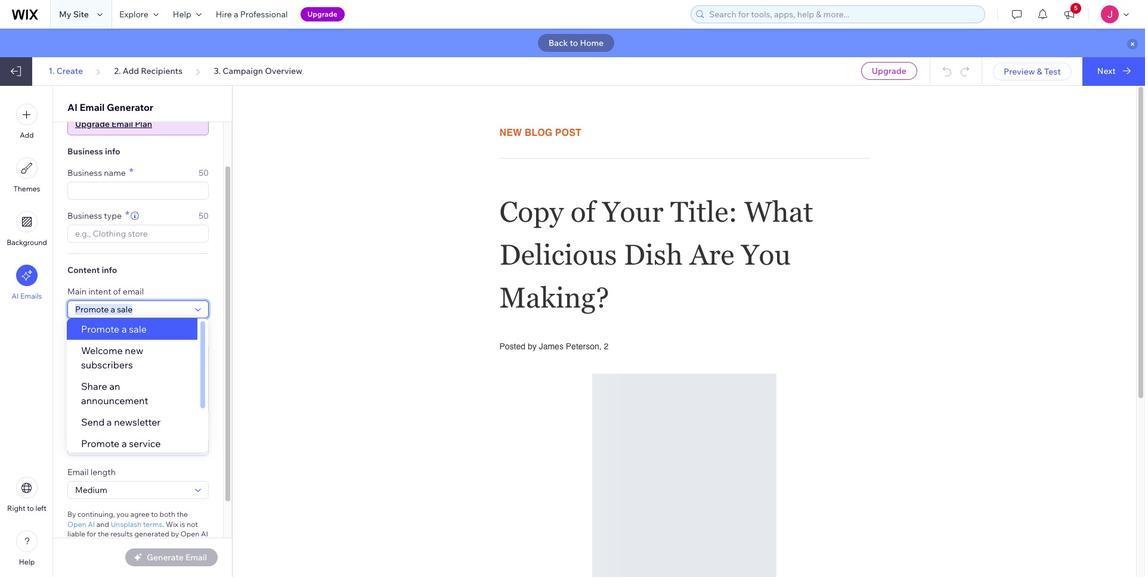 Task type: vqa. For each thing, say whether or not it's contained in the screenshot.
sale
yes



Task type: describe. For each thing, give the bounding box(es) containing it.
by continuing, you agree to both the open ai and unsplash terms
[[67, 510, 188, 529]]

700
[[193, 329, 209, 340]]

* for business name *
[[129, 165, 134, 179]]

a for service
[[122, 438, 127, 450]]

next button
[[1082, 57, 1145, 86]]

email length
[[67, 467, 116, 478]]

announcement
[[81, 395, 148, 407]]

professional
[[240, 9, 288, 20]]

business for business info
[[67, 146, 103, 157]]

campaign
[[146, 329, 185, 340]]

0 vertical spatial help button
[[166, 0, 209, 29]]

campaign
[[223, 66, 263, 76]]

to inside by continuing, you agree to both the open ai and unsplash terms
[[151, 510, 158, 519]]

1 horizontal spatial upgrade button
[[861, 62, 917, 80]]

content
[[67, 265, 100, 276]]

Business type field
[[72, 225, 205, 242]]

not
[[187, 520, 198, 529]]

info for content info
[[102, 265, 117, 276]]

my site
[[59, 9, 89, 20]]

generated
[[134, 530, 169, 539]]

please
[[67, 548, 89, 556]]

making?
[[500, 281, 609, 314]]

create
[[57, 66, 83, 76]]

email for upgrade
[[112, 119, 133, 129]]

Search for tools, apps, help & more... field
[[706, 6, 981, 23]]

background button
[[7, 211, 47, 247]]

left
[[35, 504, 46, 513]]

0 vertical spatial email
[[123, 286, 144, 297]]

unsplash,
[[160, 539, 193, 548]]

themes button
[[13, 157, 40, 193]]

unsplash terms link
[[111, 519, 163, 530]]

0 horizontal spatial upgrade button
[[300, 7, 345, 21]]

.
[[163, 520, 164, 529]]

business name *
[[67, 165, 134, 179]]

open inside . wix is not liable for the results generated by open ai or the images sourced from unsplash, so please verify in advance your right to use the content.
[[181, 530, 199, 539]]

by
[[67, 510, 76, 519]]

2. add recipients link
[[114, 66, 183, 76]]

copy
[[500, 195, 564, 228]]

share an announcement
[[81, 381, 148, 407]]

main intent of email
[[67, 286, 144, 297]]

describe
[[67, 329, 102, 340]]

so
[[195, 539, 202, 548]]

share
[[81, 381, 107, 392]]

upgrade for left the upgrade button
[[307, 10, 337, 18]]

promote for promote a sale
[[81, 323, 119, 335]]

2 vertical spatial email
[[67, 467, 89, 478]]

liable
[[67, 530, 85, 539]]

site
[[73, 9, 89, 20]]

1. create
[[48, 66, 83, 76]]

advance
[[119, 548, 147, 556]]

upgrade email plan link
[[75, 119, 201, 129]]

back to home
[[549, 38, 604, 48]]

business type *
[[67, 208, 130, 222]]

in
[[111, 548, 117, 556]]

0 horizontal spatial help button
[[16, 531, 38, 567]]

add button
[[16, 104, 38, 140]]

0 horizontal spatial upgrade
[[75, 119, 110, 129]]

a for newsletter
[[107, 416, 112, 428]]

intent
[[88, 286, 111, 297]]

3. campaign overview link
[[214, 66, 302, 76]]

2.
[[114, 66, 121, 76]]

delicious
[[500, 238, 617, 271]]

continuing,
[[78, 510, 115, 519]]

hire a professional
[[216, 9, 288, 20]]

copy of your title: what delicious dish are you making?
[[500, 195, 820, 314]]

your inside . wix is not liable for the results generated by open ai or the images sourced from unsplash, so please verify in advance your right to use the content.
[[148, 548, 163, 556]]

recipients
[[141, 66, 183, 76]]

new
[[125, 345, 143, 357]]

type
[[104, 211, 122, 221]]

peterson,
[[566, 341, 602, 351]]

by inside . wix is not liable for the results generated by open ai or the images sourced from unsplash, so please verify in advance your right to use the content.
[[171, 530, 179, 539]]

3.
[[214, 66, 221, 76]]

voice
[[98, 424, 119, 435]]

of for voice
[[88, 424, 96, 435]]

are
[[690, 238, 734, 271]]

the right or
[[76, 539, 87, 548]]

add inside add button
[[20, 131, 34, 140]]

5
[[1074, 4, 1078, 12]]

from
[[143, 539, 159, 548]]

email inside "describe your email campaign * 700"
[[123, 329, 144, 340]]

ai emails
[[12, 292, 42, 301]]

2 vertical spatial *
[[188, 327, 193, 341]]

list box containing promote a sale
[[67, 318, 208, 454]]

upgrade for rightmost the upgrade button
[[872, 66, 906, 76]]

a for professional
[[234, 9, 238, 20]]

the down and
[[98, 530, 109, 539]]

name
[[104, 168, 126, 178]]

ai inside . wix is not liable for the results generated by open ai or the images sourced from unsplash, so please verify in advance your right to use the content.
[[201, 530, 208, 539]]

an
[[109, 381, 120, 392]]

images
[[89, 539, 113, 548]]

hire
[[216, 9, 232, 20]]

preview & test
[[1004, 66, 1061, 77]]

back to home button
[[538, 34, 614, 52]]

right to left button
[[7, 477, 46, 513]]

themes
[[13, 184, 40, 193]]



Task type: locate. For each thing, give the bounding box(es) containing it.
1 horizontal spatial help
[[173, 9, 191, 20]]

verify
[[91, 548, 110, 556]]

or
[[67, 539, 74, 548]]

email up upgrade email plan
[[80, 101, 105, 113]]

home
[[580, 38, 604, 48]]

unsplash
[[111, 520, 142, 529]]

both
[[160, 510, 175, 519]]

wix
[[166, 520, 178, 529]]

help button
[[166, 0, 209, 29], [16, 531, 38, 567]]

the inside by continuing, you agree to both the open ai and unsplash terms
[[177, 510, 188, 519]]

*
[[129, 165, 134, 179], [125, 208, 130, 222], [188, 327, 193, 341]]

email
[[123, 286, 144, 297], [123, 329, 144, 340]]

1 vertical spatial of
[[113, 286, 121, 297]]

plan
[[135, 119, 152, 129]]

email down generator
[[112, 119, 133, 129]]

sale
[[129, 323, 147, 335]]

list box
[[67, 318, 208, 454]]

promote down tone of voice
[[81, 438, 119, 450]]

your left right
[[148, 548, 163, 556]]

posted
[[500, 341, 526, 351]]

Describe your email campaign text field
[[68, 344, 208, 413]]

to left the left
[[27, 504, 34, 513]]

service
[[129, 438, 161, 450]]

* for business type *
[[125, 208, 130, 222]]

1 vertical spatial *
[[125, 208, 130, 222]]

0 vertical spatial open
[[67, 520, 86, 529]]

back to home alert
[[0, 29, 1145, 57]]

business for business type *
[[67, 211, 102, 221]]

you
[[116, 510, 129, 519]]

0 vertical spatial your
[[104, 329, 121, 340]]

business up business name *
[[67, 146, 103, 157]]

of inside copy of your title: what delicious dish are you making?
[[571, 195, 595, 228]]

1 vertical spatial 50
[[199, 211, 209, 221]]

ai up use
[[201, 530, 208, 539]]

of right tone
[[88, 424, 96, 435]]

describe your email campaign * 700
[[67, 327, 209, 341]]

of right "intent"
[[113, 286, 121, 297]]

ai down create
[[67, 101, 77, 113]]

james
[[539, 341, 564, 351]]

1 horizontal spatial by
[[528, 341, 537, 351]]

ai inside by continuing, you agree to both the open ai and unsplash terms
[[88, 520, 95, 529]]

sourced
[[115, 539, 141, 548]]

for
[[87, 530, 96, 539]]

1 vertical spatial add
[[20, 131, 34, 140]]

business
[[67, 146, 103, 157], [67, 168, 102, 178], [67, 211, 102, 221]]

open inside by continuing, you agree to both the open ai and unsplash terms
[[67, 520, 86, 529]]

your
[[104, 329, 121, 340], [148, 548, 163, 556]]

promote a sale
[[81, 323, 147, 335]]

1 vertical spatial email
[[112, 119, 133, 129]]

1 vertical spatial by
[[171, 530, 179, 539]]

0 vertical spatial add
[[123, 66, 139, 76]]

business info
[[67, 146, 120, 157]]

a left sale
[[122, 323, 127, 335]]

2
[[604, 341, 609, 351]]

None field
[[72, 301, 191, 318], [72, 439, 191, 456], [72, 482, 191, 499], [72, 301, 191, 318], [72, 439, 191, 456], [72, 482, 191, 499]]

ai left emails
[[12, 292, 19, 301]]

a for sale
[[122, 323, 127, 335]]

0 vertical spatial help
[[173, 9, 191, 20]]

business inside business name *
[[67, 168, 102, 178]]

business left type
[[67, 211, 102, 221]]

open
[[67, 520, 86, 529], [181, 530, 199, 539]]

to inside . wix is not liable for the results generated by open ai or the images sourced from unsplash, so please verify in advance your right to use the content.
[[182, 548, 189, 556]]

main
[[67, 286, 86, 297]]

background
[[7, 238, 47, 247]]

right
[[165, 548, 181, 556]]

your up welcome
[[104, 329, 121, 340]]

by down the wix
[[171, 530, 179, 539]]

ai email generator
[[67, 101, 153, 113]]

of
[[571, 195, 595, 228], [113, 286, 121, 297], [88, 424, 96, 435]]

2 promote from the top
[[81, 438, 119, 450]]

preview
[[1004, 66, 1035, 77]]

help button down right to left at the left of the page
[[16, 531, 38, 567]]

ai up for
[[88, 520, 95, 529]]

title:
[[670, 195, 737, 228]]

emails
[[20, 292, 42, 301]]

newsletter
[[114, 416, 161, 428]]

by left james
[[528, 341, 537, 351]]

0 vertical spatial *
[[129, 165, 134, 179]]

email for ai
[[80, 101, 105, 113]]

add up themes button
[[20, 131, 34, 140]]

what
[[744, 195, 813, 228]]

to inside back to home button
[[570, 38, 578, 48]]

email right "intent"
[[123, 286, 144, 297]]

generator
[[107, 101, 153, 113]]

business down the business info
[[67, 168, 102, 178]]

a
[[234, 9, 238, 20], [122, 323, 127, 335], [107, 416, 112, 428], [122, 438, 127, 450]]

0 vertical spatial 50
[[199, 168, 209, 178]]

0 vertical spatial email
[[80, 101, 105, 113]]

3 business from the top
[[67, 211, 102, 221]]

1 horizontal spatial help button
[[166, 0, 209, 29]]

0 horizontal spatial open
[[67, 520, 86, 529]]

2 50 from the top
[[199, 211, 209, 221]]

1 vertical spatial upgrade button
[[861, 62, 917, 80]]

1 vertical spatial open
[[181, 530, 199, 539]]

send a newsletter
[[81, 416, 161, 428]]

promote
[[81, 323, 119, 335], [81, 438, 119, 450]]

2 vertical spatial of
[[88, 424, 96, 435]]

and
[[96, 520, 109, 529]]

info up main intent of email
[[102, 265, 117, 276]]

my
[[59, 9, 71, 20]]

help
[[173, 9, 191, 20], [19, 558, 35, 567]]

help left hire
[[173, 9, 191, 20]]

email left length
[[67, 467, 89, 478]]

upgrade email plan
[[75, 119, 152, 129]]

* left 700 at the left of page
[[188, 327, 193, 341]]

1 vertical spatial email
[[123, 329, 144, 340]]

email up the "new"
[[123, 329, 144, 340]]

overview
[[265, 66, 302, 76]]

promote a sale option
[[67, 318, 197, 340]]

send
[[81, 416, 105, 428]]

a left service
[[122, 438, 127, 450]]

is
[[180, 520, 185, 529]]

agree
[[130, 510, 149, 519]]

business inside business type *
[[67, 211, 102, 221]]

promote up welcome
[[81, 323, 119, 335]]

0 vertical spatial by
[[528, 341, 537, 351]]

1 50 from the top
[[199, 168, 209, 178]]

of up delicious
[[571, 195, 595, 228]]

you
[[741, 238, 791, 271]]

test
[[1044, 66, 1061, 77]]

0 vertical spatial upgrade
[[307, 10, 337, 18]]

open up liable
[[67, 520, 86, 529]]

0 vertical spatial upgrade button
[[300, 7, 345, 21]]

Business name field
[[72, 183, 205, 199]]

info for business info
[[105, 146, 120, 157]]

of for your
[[571, 195, 595, 228]]

1 horizontal spatial open
[[181, 530, 199, 539]]

0 horizontal spatial your
[[104, 329, 121, 340]]

a inside option
[[122, 323, 127, 335]]

content.
[[80, 556, 108, 565]]

1 horizontal spatial your
[[148, 548, 163, 556]]

2. add recipients
[[114, 66, 183, 76]]

open down not
[[181, 530, 199, 539]]

the up is
[[177, 510, 188, 519]]

the down or
[[67, 556, 78, 565]]

0 vertical spatial of
[[571, 195, 595, 228]]

ai inside button
[[12, 292, 19, 301]]

0 horizontal spatial add
[[20, 131, 34, 140]]

2 vertical spatial business
[[67, 211, 102, 221]]

a right hire
[[234, 9, 238, 20]]

a right send
[[107, 416, 112, 428]]

your inside "describe your email campaign * 700"
[[104, 329, 121, 340]]

1 horizontal spatial add
[[123, 66, 139, 76]]

help button left hire
[[166, 0, 209, 29]]

5 button
[[1056, 0, 1083, 29]]

tone of voice
[[67, 424, 119, 435]]

0 horizontal spatial of
[[88, 424, 96, 435]]

* right 'name'
[[129, 165, 134, 179]]

* right type
[[125, 208, 130, 222]]

business for business name *
[[67, 168, 102, 178]]

welcome new subscribers
[[81, 345, 143, 371]]

0 horizontal spatial help
[[19, 558, 35, 567]]

help down right to left at the left of the page
[[19, 558, 35, 567]]

promote for promote a service
[[81, 438, 119, 450]]

1. create link
[[48, 66, 83, 76]]

tone
[[67, 424, 86, 435]]

3. campaign overview
[[214, 66, 302, 76]]

1 promote from the top
[[81, 323, 119, 335]]

2 horizontal spatial upgrade
[[872, 66, 906, 76]]

to up "terms" in the left bottom of the page
[[151, 510, 158, 519]]

2 vertical spatial upgrade
[[75, 119, 110, 129]]

to left use
[[182, 548, 189, 556]]

0 vertical spatial promote
[[81, 323, 119, 335]]

0 horizontal spatial by
[[171, 530, 179, 539]]

1 horizontal spatial upgrade
[[307, 10, 337, 18]]

info up 'name'
[[105, 146, 120, 157]]

dish
[[624, 238, 683, 271]]

use
[[191, 548, 203, 556]]

right to left
[[7, 504, 46, 513]]

ai
[[67, 101, 77, 113], [12, 292, 19, 301], [88, 520, 95, 529], [201, 530, 208, 539]]

1 business from the top
[[67, 146, 103, 157]]

1 vertical spatial business
[[67, 168, 102, 178]]

add
[[123, 66, 139, 76], [20, 131, 34, 140]]

2 business from the top
[[67, 168, 102, 178]]

0 vertical spatial business
[[67, 146, 103, 157]]

50 for business type
[[199, 211, 209, 221]]

promote inside promote a sale option
[[81, 323, 119, 335]]

ai emails button
[[12, 265, 42, 301]]

1 vertical spatial promote
[[81, 438, 119, 450]]

1 vertical spatial your
[[148, 548, 163, 556]]

1 vertical spatial help button
[[16, 531, 38, 567]]

to right back
[[570, 38, 578, 48]]

upgrade button
[[300, 7, 345, 21], [861, 62, 917, 80]]

back
[[549, 38, 568, 48]]

add right 2.
[[123, 66, 139, 76]]

2 horizontal spatial of
[[571, 195, 595, 228]]

your
[[602, 195, 664, 228]]

1 vertical spatial info
[[102, 265, 117, 276]]

results
[[110, 530, 133, 539]]

1 vertical spatial upgrade
[[872, 66, 906, 76]]

info
[[105, 146, 120, 157], [102, 265, 117, 276]]

hire a professional link
[[209, 0, 295, 29]]

1 vertical spatial help
[[19, 558, 35, 567]]

1 horizontal spatial of
[[113, 286, 121, 297]]

upgrade
[[307, 10, 337, 18], [872, 66, 906, 76], [75, 119, 110, 129]]

50 for business name
[[199, 168, 209, 178]]

to inside right to left button
[[27, 504, 34, 513]]

0 vertical spatial info
[[105, 146, 120, 157]]



